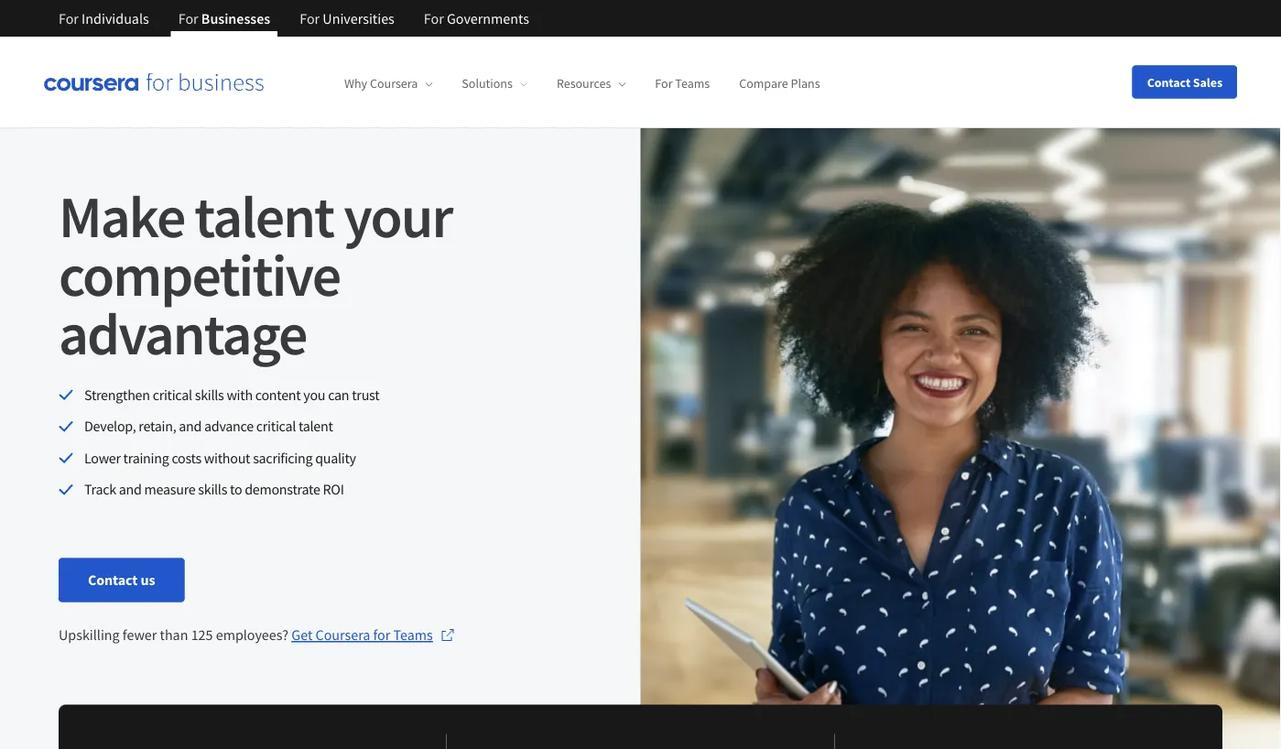 Task type: vqa. For each thing, say whether or not it's contained in the screenshot.
IBM DevOps and Software Engineering
no



Task type: describe. For each thing, give the bounding box(es) containing it.
universities
[[323, 9, 395, 27]]

compare
[[740, 75, 789, 92]]

upskilling fewer than 125 employees?
[[59, 626, 292, 645]]

1 vertical spatial talent
[[299, 417, 333, 436]]

fewer
[[123, 626, 157, 645]]

coursera for business image
[[44, 73, 264, 91]]

training
[[123, 449, 169, 467]]

0 vertical spatial critical
[[153, 386, 192, 404]]

employees?
[[216, 626, 289, 645]]

develop, retain, and advance critical talent
[[84, 417, 333, 436]]

1 vertical spatial skills
[[198, 480, 227, 499]]

businesses
[[201, 9, 271, 27]]

track and measure skills to demonstrate roi
[[84, 480, 344, 499]]

lower training costs without sacrificing quality
[[84, 449, 356, 467]]

advance
[[204, 417, 254, 436]]

develop,
[[84, 417, 136, 436]]

can
[[328, 386, 349, 404]]

get coursera for teams link
[[292, 625, 455, 647]]

get
[[292, 626, 313, 645]]

roi
[[323, 480, 344, 499]]

1 horizontal spatial critical
[[256, 417, 296, 436]]

contact sales
[[1148, 74, 1223, 90]]

contact for contact sales
[[1148, 74, 1191, 90]]

for businesses
[[178, 9, 271, 27]]

for universities
[[300, 9, 395, 27]]

125
[[191, 626, 213, 645]]

lower
[[84, 449, 121, 467]]

for right resources link
[[655, 75, 673, 92]]

why coursera link
[[345, 75, 433, 92]]

for for individuals
[[59, 9, 79, 27]]

teams inside 'link'
[[394, 626, 433, 645]]

1 vertical spatial and
[[119, 480, 142, 499]]

for teams
[[655, 75, 710, 92]]

us
[[141, 571, 155, 590]]

strengthen critical skills with content you can trust
[[84, 386, 380, 404]]

resources
[[557, 75, 611, 92]]

strengthen
[[84, 386, 150, 404]]

individuals
[[82, 9, 149, 27]]

governments
[[447, 9, 530, 27]]

for individuals
[[59, 9, 149, 27]]

make
[[59, 179, 185, 253]]

trust
[[352, 386, 380, 404]]



Task type: locate. For each thing, give the bounding box(es) containing it.
talent inside make talent your competitive advantage
[[195, 179, 334, 253]]

and up costs
[[179, 417, 202, 436]]

teams left "compare"
[[676, 75, 710, 92]]

quality
[[315, 449, 356, 467]]

0 vertical spatial contact
[[1148, 74, 1191, 90]]

skills
[[195, 386, 224, 404], [198, 480, 227, 499]]

0 horizontal spatial critical
[[153, 386, 192, 404]]

0 vertical spatial coursera
[[370, 75, 418, 92]]

banner navigation
[[44, 0, 544, 37]]

solutions link
[[462, 75, 528, 92]]

for
[[373, 626, 391, 645]]

for left the individuals
[[59, 9, 79, 27]]

for left universities
[[300, 9, 320, 27]]

and
[[179, 417, 202, 436], [119, 480, 142, 499]]

sales
[[1194, 74, 1223, 90]]

for governments
[[424, 9, 530, 27]]

coursera for why
[[370, 75, 418, 92]]

resources link
[[557, 75, 626, 92]]

you
[[304, 386, 326, 404]]

competitive
[[59, 238, 340, 312]]

sacrificing
[[253, 449, 313, 467]]

teams right for
[[394, 626, 433, 645]]

your
[[344, 179, 452, 253]]

contact for contact us
[[88, 571, 138, 590]]

to
[[230, 480, 242, 499]]

than
[[160, 626, 188, 645]]

content
[[255, 386, 301, 404]]

contact left 'us'
[[88, 571, 138, 590]]

1 vertical spatial coursera
[[316, 626, 371, 645]]

why
[[345, 75, 368, 92]]

coursera right why
[[370, 75, 418, 92]]

measure
[[144, 480, 196, 499]]

0 vertical spatial and
[[179, 417, 202, 436]]

1 horizontal spatial teams
[[676, 75, 710, 92]]

0 vertical spatial talent
[[195, 179, 334, 253]]

0 horizontal spatial and
[[119, 480, 142, 499]]

demonstrate
[[245, 480, 320, 499]]

advantage
[[59, 296, 307, 370]]

coursera
[[370, 75, 418, 92], [316, 626, 371, 645]]

critical
[[153, 386, 192, 404], [256, 417, 296, 436]]

0 horizontal spatial contact
[[88, 571, 138, 590]]

skills left with
[[195, 386, 224, 404]]

teams
[[676, 75, 710, 92], [394, 626, 433, 645]]

for for businesses
[[178, 9, 198, 27]]

skills left the to
[[198, 480, 227, 499]]

1 horizontal spatial contact
[[1148, 74, 1191, 90]]

for teams link
[[655, 75, 710, 92]]

solutions
[[462, 75, 513, 92]]

for left governments
[[424, 9, 444, 27]]

upskilling
[[59, 626, 120, 645]]

critical up retain,
[[153, 386, 192, 404]]

coursera for get
[[316, 626, 371, 645]]

1 vertical spatial contact
[[88, 571, 138, 590]]

0 horizontal spatial teams
[[394, 626, 433, 645]]

1 vertical spatial teams
[[394, 626, 433, 645]]

for
[[59, 9, 79, 27], [178, 9, 198, 27], [300, 9, 320, 27], [424, 9, 444, 27], [655, 75, 673, 92]]

talent
[[195, 179, 334, 253], [299, 417, 333, 436]]

make talent your competitive advantage
[[59, 179, 452, 370]]

for left businesses
[[178, 9, 198, 27]]

0 vertical spatial teams
[[676, 75, 710, 92]]

1 vertical spatial critical
[[256, 417, 296, 436]]

and right track on the left
[[119, 480, 142, 499]]

without
[[204, 449, 250, 467]]

0 vertical spatial skills
[[195, 386, 224, 404]]

1 horizontal spatial and
[[179, 417, 202, 436]]

coursera left for
[[316, 626, 371, 645]]

compare plans
[[740, 75, 821, 92]]

contact
[[1148, 74, 1191, 90], [88, 571, 138, 590]]

plans
[[791, 75, 821, 92]]

for for governments
[[424, 9, 444, 27]]

get coursera for teams
[[292, 626, 433, 645]]

coursera inside get coursera for teams 'link'
[[316, 626, 371, 645]]

track
[[84, 480, 116, 499]]

why coursera
[[345, 75, 418, 92]]

compare plans link
[[740, 75, 821, 92]]

contact left sales
[[1148, 74, 1191, 90]]

contact inside button
[[1148, 74, 1191, 90]]

for for universities
[[300, 9, 320, 27]]

contact us
[[88, 571, 155, 590]]

contact us link
[[59, 559, 185, 603]]

with
[[227, 386, 253, 404]]

costs
[[172, 449, 202, 467]]

retain,
[[139, 417, 176, 436]]

contact sales button
[[1133, 66, 1238, 98]]

critical down content
[[256, 417, 296, 436]]



